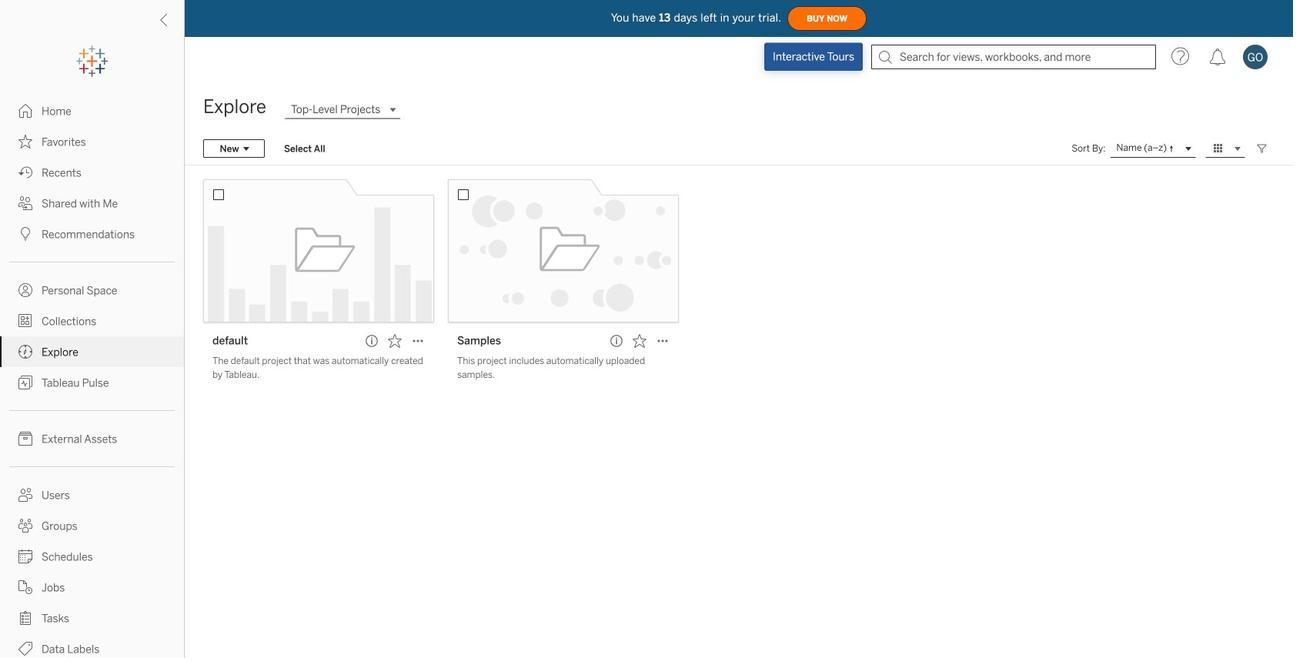 Task type: locate. For each thing, give the bounding box(es) containing it.
samples image
[[448, 179, 679, 323]]

grid view image
[[1212, 142, 1226, 156]]

navigation panel element
[[0, 46, 184, 658]]

default image
[[203, 179, 434, 323]]



Task type: vqa. For each thing, say whether or not it's contained in the screenshot.
the Samples image
yes



Task type: describe. For each thing, give the bounding box(es) containing it.
Search for views, workbooks, and more text field
[[872, 45, 1157, 69]]

main navigation. press the up and down arrow keys to access links. element
[[0, 95, 184, 658]]



